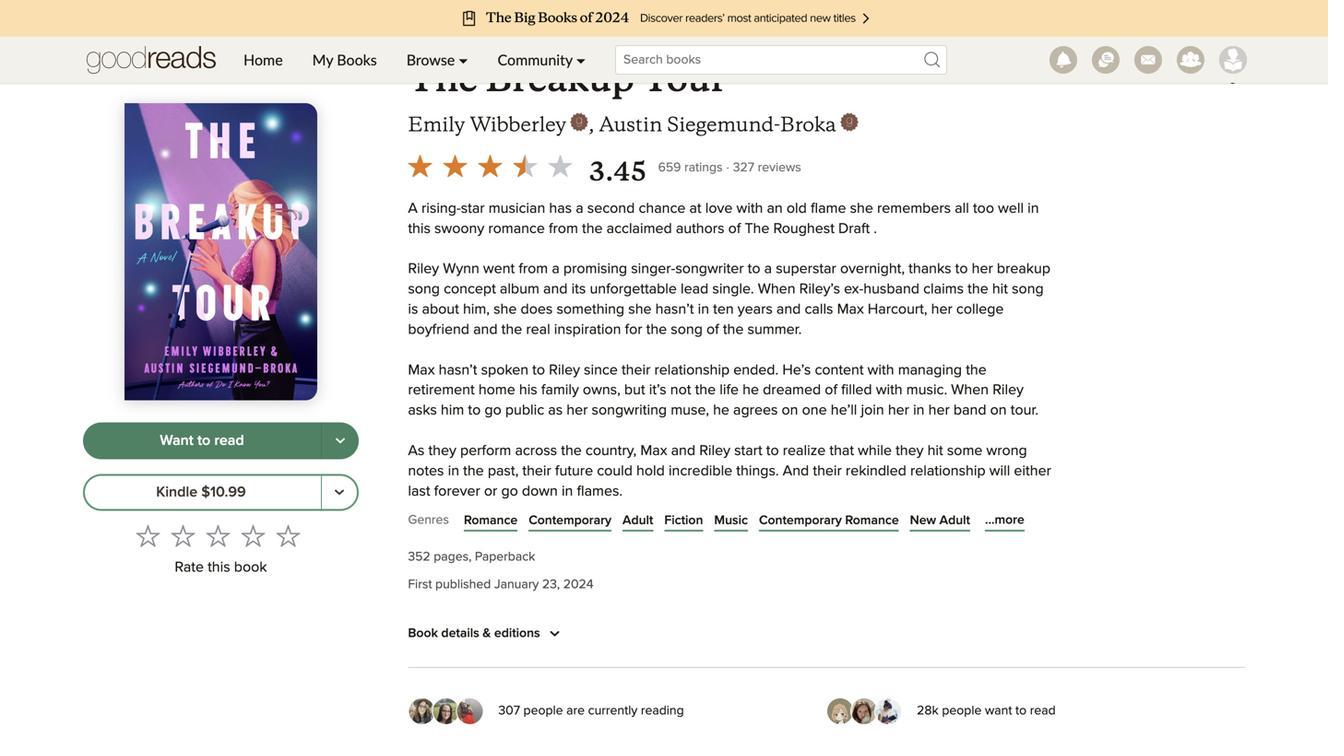 Task type: locate. For each thing, give the bounding box(es) containing it.
the right for
[[646, 323, 667, 338]]

0 horizontal spatial when
[[758, 282, 796, 297]]

of
[[728, 222, 741, 237], [707, 323, 719, 338], [825, 383, 837, 398]]

song up is
[[408, 282, 440, 297]]

with left an
[[736, 202, 763, 216]]

2 horizontal spatial of
[[825, 383, 837, 398]]

0 vertical spatial hasn't
[[655, 303, 694, 317]]

2 romance from the left
[[845, 514, 899, 527]]

is
[[408, 303, 418, 317]]

relationship up not
[[654, 363, 730, 378]]

0 vertical spatial the
[[408, 57, 478, 101]]

the up band
[[966, 363, 987, 378]]

to
[[748, 262, 761, 277], [955, 262, 968, 277], [532, 363, 545, 378], [468, 404, 481, 418], [197, 434, 210, 449], [766, 444, 779, 459], [1016, 705, 1027, 718]]

things.
[[736, 464, 779, 479]]

from up the album
[[519, 262, 548, 277]]

breakup
[[997, 262, 1051, 277]]

go inside as they perform across the country, max and riley start to realize that while they hit some wrong notes in the past, their future could hold incredible things. and their rekindled relationship will either last forever or go down in flames.
[[501, 485, 518, 499]]

at
[[689, 202, 702, 216]]

on left tour. at the bottom
[[990, 404, 1007, 418]]

riley's
[[799, 282, 840, 297]]

0 vertical spatial max
[[408, 363, 435, 378]]

will
[[989, 464, 1010, 479]]

emily wibberley link
[[408, 112, 589, 137]]

0 vertical spatial from
[[549, 222, 578, 237]]

hasn't
[[655, 303, 694, 317], [439, 363, 477, 378]]

1 horizontal spatial this
[[408, 222, 431, 237]]

a left promising
[[552, 262, 560, 277]]

she inside riley wynn went from a promising singer-songwriter to a superstar overnight, thanks to her breakup song concept album and its unforgettable lead single. when riley's ex-husband claims the hit song is about him, she does something she hasn't in ten years and calls max harcourt, her college boyfriend and the real inspiration for the song of the summer.
[[628, 303, 652, 317]]

album
[[500, 282, 539, 297]]

a left the superstar
[[764, 262, 772, 277]]

a right has
[[576, 202, 584, 216]]

riley left wynn
[[408, 262, 439, 277]]

0 horizontal spatial on
[[782, 404, 798, 418]]

retirement
[[408, 383, 475, 398]]

managing
[[898, 363, 962, 378]]

1 horizontal spatial song
[[671, 323, 703, 338]]

and
[[543, 282, 568, 297], [777, 303, 801, 317], [473, 323, 498, 338], [671, 444, 696, 459]]

1 horizontal spatial hasn't
[[655, 303, 694, 317]]

the inside a rising-star musician has a second chance at love with an old flame she remembers all too well in this swoony romance from the acclaimed authors of the roughest draft .
[[582, 222, 603, 237]]

1 vertical spatial go
[[501, 485, 518, 499]]

dreamed
[[763, 383, 821, 398]]

family
[[541, 383, 579, 398]]

adult link
[[623, 512, 653, 530]]

home image
[[87, 37, 216, 83]]

he down the life
[[713, 404, 730, 418]]

riley up family
[[549, 363, 580, 378]]

2 ▾ from the left
[[576, 51, 586, 69]]

romance link
[[464, 512, 518, 530]]

0 vertical spatial relationship
[[654, 363, 730, 378]]

to up 'his'
[[532, 363, 545, 378]]

0 vertical spatial read
[[214, 434, 244, 449]]

contemporary down the and
[[759, 514, 842, 527]]

austin
[[599, 112, 662, 137]]

1 vertical spatial max
[[640, 444, 667, 459]]

austin siegemund-broka link
[[599, 112, 859, 137]]

her right join at the bottom right of page
[[888, 404, 909, 418]]

the down second
[[582, 222, 603, 237]]

the left the life
[[695, 383, 716, 398]]

ten
[[713, 303, 734, 317]]

0 horizontal spatial she
[[628, 303, 652, 317]]

home link
[[229, 37, 298, 83]]

in down music.
[[913, 404, 925, 418]]

tour.
[[1011, 404, 1039, 418]]

the
[[408, 57, 478, 101], [745, 222, 770, 237]]

contemporary romance
[[759, 514, 899, 527]]

this right rate
[[208, 561, 230, 576]]

1 horizontal spatial romance
[[845, 514, 899, 527]]

0 vertical spatial of
[[728, 222, 741, 237]]

to right "want"
[[1016, 705, 1027, 718]]

people right 28k
[[942, 705, 982, 718]]

read up $10.99
[[214, 434, 244, 449]]

rate 5 out of 5 image
[[276, 524, 300, 548]]

the up future
[[561, 444, 582, 459]]

307
[[498, 705, 520, 718]]

either
[[1014, 464, 1051, 479]]

1 vertical spatial hasn't
[[439, 363, 477, 378]]

0 vertical spatial go
[[485, 404, 502, 418]]

3.45
[[589, 156, 647, 188]]

adult right the new
[[940, 514, 970, 527]]

in inside a rising-star musician has a second chance at love with an old flame she remembers all too well in this swoony romance from the acclaimed authors of the roughest draft .
[[1028, 202, 1039, 216]]

first published january 23, 2024
[[408, 579, 594, 592]]

as they perform across the country, max and riley start to realize that while they hit some wrong notes in the past, their future could hold incredible things. and their rekindled relationship will either last forever or go down in flames.
[[408, 444, 1051, 499]]

riley inside riley wynn went from a promising singer-songwriter to a superstar overnight, thanks to her breakup song concept album and its unforgettable lead single. when riley's ex-husband claims the hit song is about him, she does something she hasn't in ten years and calls max harcourt, her college boyfriend and the real inspiration for the song of the summer.
[[408, 262, 439, 277]]

hit left the some
[[927, 444, 943, 459]]

muse,
[[671, 404, 709, 418]]

1 horizontal spatial ▾
[[576, 51, 586, 69]]

0 horizontal spatial relationship
[[654, 363, 730, 378]]

1 vertical spatial when
[[951, 383, 989, 398]]

1 horizontal spatial she
[[850, 202, 873, 216]]

2 horizontal spatial song
[[1012, 282, 1044, 297]]

when up band
[[951, 383, 989, 398]]

0 vertical spatial she
[[850, 202, 873, 216]]

this down a
[[408, 222, 431, 237]]

on down "dreamed" at right
[[782, 404, 798, 418]]

1 romance from the left
[[464, 514, 518, 527]]

1 horizontal spatial read
[[1030, 705, 1056, 718]]

hasn't up "retirement"
[[439, 363, 477, 378]]

second
[[587, 202, 635, 216]]

perform
[[460, 444, 511, 459]]

0 horizontal spatial contemporary
[[529, 514, 612, 527]]

draft
[[838, 222, 870, 237]]

1 horizontal spatial contemporary
[[759, 514, 842, 527]]

with up join at the bottom right of page
[[876, 383, 903, 398]]

with up filled
[[868, 363, 894, 378]]

pages,
[[434, 551, 472, 564]]

1 ▾ from the left
[[459, 51, 468, 69]]

browse ▾
[[406, 51, 468, 69]]

1 horizontal spatial their
[[622, 363, 651, 378]]

people left are
[[523, 705, 563, 718]]

her up college
[[972, 262, 993, 277]]

kindle
[[156, 486, 198, 500]]

2 adult from the left
[[940, 514, 970, 527]]

public
[[505, 404, 544, 418]]

1 adult from the left
[[623, 514, 653, 527]]

hasn't inside max hasn't spoken to riley since their relationship ended. he's content with managing the retirement home his family owns, but it's not the life he dreamed of filled with music. when riley asks him to go public as her songwriting muse, he agrees on one he'll join her in her band on tour.
[[439, 363, 477, 378]]

with
[[736, 202, 763, 216], [868, 363, 894, 378], [876, 383, 903, 398]]

book title: the breakup tour element
[[408, 57, 727, 101]]

real
[[526, 323, 550, 338]]

0 horizontal spatial read
[[214, 434, 244, 449]]

▾ for browse ▾
[[459, 51, 468, 69]]

they
[[428, 444, 456, 459], [896, 444, 924, 459]]

single.
[[712, 282, 754, 297]]

...more button
[[985, 512, 1025, 530]]

1 people from the left
[[523, 705, 563, 718]]

hit inside as they perform across the country, max and riley start to realize that while they hit some wrong notes in the past, their future could hold incredible things. and their rekindled relationship will either last forever or go down in flames.
[[927, 444, 943, 459]]

1 horizontal spatial relationship
[[910, 464, 986, 479]]

of down love on the top right of page
[[728, 222, 741, 237]]

0 horizontal spatial romance
[[464, 514, 518, 527]]

or
[[484, 485, 497, 499]]

0 horizontal spatial he
[[713, 404, 730, 418]]

max up "retirement"
[[408, 363, 435, 378]]

0 vertical spatial this
[[408, 222, 431, 237]]

1 horizontal spatial adult
[[940, 514, 970, 527]]

of down content
[[825, 383, 837, 398]]

goodreads author image
[[840, 113, 859, 131]]

max up hold incredible
[[640, 444, 667, 459]]

327 reviews
[[733, 161, 801, 174]]

rating 3.45 out of 5 image
[[402, 148, 578, 184]]

327
[[733, 161, 754, 174]]

2 people from the left
[[942, 705, 982, 718]]

and inside as they perform across the country, max and riley start to realize that while they hit some wrong notes in the past, their future could hold incredible things. and their rekindled relationship will either last forever or go down in flames.
[[671, 444, 696, 459]]

hasn't down lead
[[655, 303, 694, 317]]

1 vertical spatial hit
[[927, 444, 943, 459]]

romance down or
[[464, 514, 518, 527]]

0 vertical spatial when
[[758, 282, 796, 297]]

rekindled
[[846, 464, 907, 479]]

2 horizontal spatial a
[[764, 262, 772, 277]]

to right him
[[468, 404, 481, 418]]

and up hold incredible
[[671, 444, 696, 459]]

from inside riley wynn went from a promising singer-songwriter to a superstar overnight, thanks to her breakup song concept album and its unforgettable lead single. when riley's ex-husband claims the hit song is about him, she does something she hasn't in ten years and calls max harcourt, her college boyfriend and the real inspiration for the song of the summer.
[[519, 262, 548, 277]]

the inside a rising-star musician has a second chance at love with an old flame she remembers all too well in this swoony romance from the acclaimed authors of the roughest draft .
[[745, 222, 770, 237]]

when inside riley wynn went from a promising singer-songwriter to a superstar overnight, thanks to her breakup song concept album and its unforgettable lead single. when riley's ex-husband claims the hit song is about him, she does something she hasn't in ten years and calls max harcourt, her college boyfriend and the real inspiration for the song of the summer.
[[758, 282, 796, 297]]

0 horizontal spatial their
[[522, 464, 551, 479]]

owns,
[[583, 383, 621, 398]]

None search field
[[600, 45, 962, 75]]

she up draft
[[850, 202, 873, 216]]

0 horizontal spatial hit
[[927, 444, 943, 459]]

him
[[441, 404, 464, 418]]

to inside as they perform across the country, max and riley start to realize that while they hit some wrong notes in the past, their future could hold incredible things. and their rekindled relationship will either last forever or go down in flames.
[[766, 444, 779, 459]]

the up emily
[[408, 57, 478, 101]]

published
[[435, 579, 491, 592]]

chance
[[639, 202, 686, 216]]

1 horizontal spatial when
[[951, 383, 989, 398]]

in inside riley wynn went from a promising singer-songwriter to a superstar overnight, thanks to her breakup song concept album and its unforgettable lead single. when riley's ex-husband claims the hit song is about him, she does something she hasn't in ten years and calls max harcourt, her college boyfriend and the real inspiration for the song of the summer.
[[698, 303, 709, 317]]

0 vertical spatial he
[[743, 383, 759, 398]]

rate
[[175, 561, 204, 576]]

and down him, she
[[473, 323, 498, 338]]

0 horizontal spatial adult
[[623, 514, 653, 527]]

1 horizontal spatial hit
[[992, 282, 1008, 297]]

1 vertical spatial of
[[707, 323, 719, 338]]

all
[[955, 202, 969, 216]]

the down perform
[[463, 464, 484, 479]]

the down ten
[[723, 323, 744, 338]]

1 vertical spatial the
[[745, 222, 770, 237]]

contemporary down flames.
[[529, 514, 612, 527]]

go inside max hasn't spoken to riley since their relationship ended. he's content with managing the retirement home his family owns, but it's not the life he dreamed of filled with music. when riley asks him to go public as her songwriting muse, he agrees on one he'll join her in her band on tour.
[[485, 404, 502, 418]]

to right "start"
[[766, 444, 779, 459]]

they up notes
[[428, 444, 456, 459]]

my
[[312, 51, 333, 69]]

their down across
[[522, 464, 551, 479]]

from down has
[[549, 222, 578, 237]]

1 horizontal spatial people
[[942, 705, 982, 718]]

book
[[234, 561, 267, 576]]

1 horizontal spatial max
[[640, 444, 667, 459]]

1 horizontal spatial the
[[745, 222, 770, 237]]

and left its
[[543, 282, 568, 297]]

1 horizontal spatial of
[[728, 222, 741, 237]]

top genres for this book element
[[408, 510, 1245, 538]]

1 horizontal spatial on
[[990, 404, 1007, 418]]

riley inside as they perform across the country, max and riley start to realize that while they hit some wrong notes in the past, their future could hold incredible things. and their rekindled relationship will either last forever or go down in flames.
[[699, 444, 730, 459]]

0 horizontal spatial hasn't
[[439, 363, 477, 378]]

1 contemporary from the left
[[529, 514, 612, 527]]

$10.99
[[201, 486, 246, 500]]

1 horizontal spatial a
[[576, 202, 584, 216]]

riley up tour. at the bottom
[[993, 383, 1024, 398]]

this
[[408, 222, 431, 237], [208, 561, 230, 576]]

life
[[720, 383, 739, 398]]

1 they from the left
[[428, 444, 456, 459]]

from inside a rising-star musician has a second chance at love with an old flame she remembers all too well in this swoony romance from the acclaimed authors of the roughest draft .
[[549, 222, 578, 237]]

0 horizontal spatial people
[[523, 705, 563, 718]]

0 vertical spatial with
[[736, 202, 763, 216]]

song down breakup
[[1012, 282, 1044, 297]]

1 vertical spatial she
[[628, 303, 652, 317]]

he's
[[782, 363, 811, 378]]

singer-
[[631, 262, 675, 277]]

1 horizontal spatial they
[[896, 444, 924, 459]]

relationship down the some
[[910, 464, 986, 479]]

go right or
[[501, 485, 518, 499]]

in left ten
[[698, 303, 709, 317]]

songwriting
[[592, 404, 667, 418]]

when up years
[[758, 282, 796, 297]]

rate this book
[[175, 561, 267, 576]]

in right the well
[[1028, 202, 1039, 216]]

0 horizontal spatial they
[[428, 444, 456, 459]]

book
[[408, 628, 438, 641]]

0 horizontal spatial max
[[408, 363, 435, 378]]

hit up college
[[992, 282, 1008, 297]]

she up for
[[628, 303, 652, 317]]

0 vertical spatial hit
[[992, 282, 1008, 297]]

their up the but
[[622, 363, 651, 378]]

he up the agrees
[[743, 383, 759, 398]]

for
[[625, 323, 642, 338]]

riley left "start"
[[699, 444, 730, 459]]

song down lead
[[671, 323, 703, 338]]

read
[[214, 434, 244, 449], [1030, 705, 1056, 718]]

of down ten
[[707, 323, 719, 338]]

overnight,
[[840, 262, 905, 277]]

has
[[549, 202, 572, 216]]

0 horizontal spatial ▾
[[459, 51, 468, 69]]

2 they from the left
[[896, 444, 924, 459]]

0 horizontal spatial of
[[707, 323, 719, 338]]

romance down 'rekindled' in the bottom right of the page
[[845, 514, 899, 527]]

calls max
[[805, 303, 864, 317]]

2 contemporary from the left
[[759, 514, 842, 527]]

in down future
[[562, 485, 573, 499]]

read right "want"
[[1030, 705, 1056, 718]]

the left real
[[501, 323, 522, 338]]

0 horizontal spatial this
[[208, 561, 230, 576]]

2 vertical spatial of
[[825, 383, 837, 398]]

paperback
[[475, 551, 535, 564]]

their down the that
[[813, 464, 842, 479]]

adult left "fiction"
[[623, 514, 653, 527]]

wrong
[[986, 444, 1027, 459]]

1 vertical spatial from
[[519, 262, 548, 277]]

first
[[408, 579, 432, 592]]

forever
[[434, 485, 480, 499]]

to up single. at the right top of the page
[[748, 262, 761, 277]]

kindle $10.99
[[156, 486, 246, 500]]

currently
[[588, 705, 638, 718]]

go down home
[[485, 404, 502, 418]]

the down an
[[745, 222, 770, 237]]

1 vertical spatial relationship
[[910, 464, 986, 479]]

to right want
[[197, 434, 210, 449]]

they right while
[[896, 444, 924, 459]]



Task type: describe. For each thing, give the bounding box(es) containing it.
of inside riley wynn went from a promising singer-songwriter to a superstar overnight, thanks to her breakup song concept album and its unforgettable lead single. when riley's ex-husband claims the hit song is about him, she does something she hasn't in ten years and calls max harcourt, her college boyfriend and the real inspiration for the song of the summer.
[[707, 323, 719, 338]]

community ▾
[[498, 51, 586, 69]]

her right as
[[567, 404, 588, 418]]

notes
[[408, 464, 444, 479]]

659 ratings and 327 reviews figure
[[658, 156, 801, 178]]

rate 4 out of 5 image
[[241, 524, 265, 548]]

a inside a rising-star musician has a second chance at love with an old flame she remembers all too well in this swoony romance from the acclaimed authors of the roughest draft .
[[576, 202, 584, 216]]

rate 1 out of 5 image
[[136, 524, 160, 548]]

1 vertical spatial this
[[208, 561, 230, 576]]

music link
[[714, 512, 748, 530]]

star
[[461, 202, 485, 216]]

he'll
[[831, 404, 857, 418]]

2 on from the left
[[990, 404, 1007, 418]]

songwriter
[[675, 262, 744, 277]]

0 horizontal spatial a
[[552, 262, 560, 277]]

relationship inside as they perform across the country, max and riley start to realize that while they hit some wrong notes in the past, their future could hold incredible things. and their rekindled relationship will either last forever or go down in flames.
[[910, 464, 986, 479]]

of inside max hasn't spoken to riley since their relationship ended. he's content with managing the retirement home his family owns, but it's not the life he dreamed of filled with music. when riley asks him to go public as her songwriting muse, he agrees on one he'll join her in her band on tour.
[[825, 383, 837, 398]]

husband
[[864, 282, 920, 297]]

genres
[[408, 514, 449, 527]]

want
[[985, 705, 1012, 718]]

people for are
[[523, 705, 563, 718]]

rate 2 out of 5 image
[[171, 524, 195, 548]]

1 vertical spatial read
[[1030, 705, 1056, 718]]

in up forever
[[448, 464, 459, 479]]

about
[[422, 303, 459, 317]]

rate 3 out of 5 image
[[206, 524, 230, 548]]

1 horizontal spatial he
[[743, 383, 759, 398]]

she inside a rising-star musician has a second chance at love with an old flame she remembers all too well in this swoony romance from the acclaimed authors of the roughest draft .
[[850, 202, 873, 216]]

editions
[[494, 628, 540, 641]]

in inside max hasn't spoken to riley since their relationship ended. he's content with managing the retirement home his family owns, but it's not the life he dreamed of filled with music. when riley asks him to go public as her songwriting muse, he agrees on one he'll join her in her band on tour.
[[913, 404, 925, 418]]

new adult link
[[910, 512, 970, 530]]

contemporary romance link
[[759, 512, 899, 530]]

1 on from the left
[[782, 404, 798, 418]]

people for want
[[942, 705, 982, 718]]

Search by book title or ISBN text field
[[615, 45, 947, 75]]

2024
[[563, 579, 594, 592]]

of inside a rising-star musician has a second chance at love with an old flame she remembers all too well in this swoony romance from the acclaimed authors of the roughest draft .
[[728, 222, 741, 237]]

it's
[[649, 383, 667, 398]]

home
[[479, 383, 515, 398]]

and
[[783, 464, 809, 479]]

as
[[408, 444, 425, 459]]

hasn't inside riley wynn went from a promising singer-songwriter to a superstar overnight, thanks to her breakup song concept album and its unforgettable lead single. when riley's ex-husband claims the hit song is about him, she does something she hasn't in ten years and calls max harcourt, her college boyfriend and the real inspiration for the song of the summer.
[[655, 303, 694, 317]]

one
[[802, 404, 827, 418]]

promising
[[563, 262, 627, 277]]

home
[[243, 51, 283, 69]]

old
[[787, 202, 807, 216]]

book details & editions
[[408, 628, 540, 641]]

659 ratings
[[658, 161, 723, 174]]

average rating of 3.45 stars. figure
[[402, 148, 658, 189]]

ended.
[[734, 363, 779, 378]]

not
[[670, 383, 691, 398]]

agrees
[[733, 404, 778, 418]]

last
[[408, 485, 430, 499]]

advertisement element
[[217, 0, 1111, 25]]

well
[[998, 202, 1024, 216]]

broka
[[780, 112, 836, 137]]

profile image for ruby anderson. image
[[1219, 46, 1247, 74]]

when inside max hasn't spoken to riley since their relationship ended. he's content with managing the retirement home his family owns, but it's not the life he dreamed of filled with music. when riley asks him to go public as her songwriting muse, he agrees on one he'll join her in her band on tour.
[[951, 383, 989, 398]]

thanks
[[909, 262, 951, 277]]

max inside as they perform across the country, max and riley start to realize that while they hit some wrong notes in the past, their future could hold incredible things. and their rekindled relationship will either last forever or go down in flames.
[[640, 444, 667, 459]]

with inside a rising-star musician has a second chance at love with an old flame she remembers all too well in this swoony romance from the acclaimed authors of the roughest draft .
[[736, 202, 763, 216]]

a rising-star musician has a second chance at love with an old flame she remembers all too well in this swoony romance from the acclaimed authors of the roughest draft .
[[408, 202, 1039, 237]]

authors
[[676, 222, 725, 237]]

1 vertical spatial he
[[713, 404, 730, 418]]

0 horizontal spatial the
[[408, 57, 478, 101]]

past,
[[488, 464, 519, 479]]

since
[[584, 363, 618, 378]]

want
[[160, 434, 194, 449]]

1 vertical spatial with
[[868, 363, 894, 378]]

superstar
[[776, 262, 836, 277]]

my books
[[312, 51, 377, 69]]

max hasn't spoken to riley since their relationship ended. he's content with managing the retirement home his family owns, but it's not the life he dreamed of filled with music. when riley asks him to go public as her songwriting muse, he agrees on one he'll join her in her band on tour.
[[408, 363, 1039, 418]]

while
[[858, 444, 892, 459]]

music.
[[906, 383, 947, 398]]

...more
[[985, 514, 1025, 527]]

her down music.
[[928, 404, 950, 418]]

wynn
[[443, 262, 479, 277]]

this inside a rising-star musician has a second chance at love with an old flame she remembers all too well in this swoony romance from the acclaimed authors of the roughest draft .
[[408, 222, 431, 237]]

but
[[624, 383, 645, 398]]

contemporary for contemporary
[[529, 514, 612, 527]]

something
[[557, 303, 625, 317]]

2 horizontal spatial their
[[813, 464, 842, 479]]

their inside max hasn't spoken to riley since their relationship ended. he's content with managing the retirement home his family owns, but it's not the life he dreamed of filled with music. when riley asks him to go public as her songwriting muse, he agrees on one he'll join her in her band on tour.
[[622, 363, 651, 378]]

unforgettable
[[590, 282, 677, 297]]

0 horizontal spatial song
[[408, 282, 440, 297]]

him, she
[[463, 303, 517, 317]]

flames.
[[577, 485, 623, 499]]

riley wynn went from a promising singer-songwriter to a superstar overnight, thanks to her breakup song concept album and its unforgettable lead single. when riley's ex-husband claims the hit song is about him, she does something she hasn't in ten years and calls max harcourt, her college boyfriend and the real inspiration for the song of the summer.
[[408, 262, 1051, 338]]

307 people are currently reading
[[498, 705, 684, 718]]

acclaimed
[[607, 222, 672, 237]]

remembers
[[877, 202, 951, 216]]

2 vertical spatial with
[[876, 383, 903, 398]]

details
[[441, 628, 479, 641]]

january
[[494, 579, 539, 592]]

goodreads author image
[[570, 113, 589, 131]]

austin siegemund-broka
[[599, 112, 836, 137]]

read inside button
[[214, 434, 244, 449]]

her down claims
[[931, 303, 953, 317]]

are
[[566, 705, 585, 718]]

rising-
[[422, 202, 461, 216]]

max inside max hasn't spoken to riley since their relationship ended. he's content with managing the retirement home his family owns, but it's not the life he dreamed of filled with music. when riley asks him to go public as her songwriting muse, he agrees on one he'll join her in her band on tour.
[[408, 363, 435, 378]]

concept
[[444, 282, 496, 297]]

352
[[408, 551, 430, 564]]

,
[[589, 112, 599, 137]]

lead
[[681, 282, 709, 297]]

the up college
[[968, 282, 988, 297]]

and up summer.
[[777, 303, 801, 317]]

future
[[555, 464, 593, 479]]

music
[[714, 514, 748, 527]]

siegemund-
[[667, 112, 780, 137]]

does
[[521, 303, 553, 317]]

to inside "want to read" button
[[197, 434, 210, 449]]

rating 0 out of 5 group
[[130, 519, 306, 554]]

to up claims
[[955, 262, 968, 277]]

breakup
[[486, 57, 634, 101]]

relationship inside max hasn't spoken to riley since their relationship ended. he's content with managing the retirement home his family owns, but it's not the life he dreamed of filled with music. when riley asks him to go public as her songwriting muse, he agrees on one he'll join her in her band on tour.
[[654, 363, 730, 378]]

rate this book element
[[83, 519, 359, 583]]

hit inside riley wynn went from a promising singer-songwriter to a superstar overnight, thanks to her breakup song concept album and its unforgettable lead single. when riley's ex-husband claims the hit song is about him, she does something she hasn't in ten years and calls max harcourt, her college boyfriend and the real inspiration for the song of the summer.
[[992, 282, 1008, 297]]

reviews
[[758, 161, 801, 174]]

join
[[861, 404, 884, 418]]

contemporary for contemporary romance
[[759, 514, 842, 527]]

as
[[548, 404, 563, 418]]

▾ for community ▾
[[576, 51, 586, 69]]

claims
[[923, 282, 964, 297]]

emily
[[408, 112, 465, 137]]

harcourt,
[[868, 303, 927, 317]]

the breakup tour
[[408, 57, 727, 101]]

want to read
[[160, 434, 244, 449]]



Task type: vqa. For each thing, say whether or not it's contained in the screenshot.
go
yes



